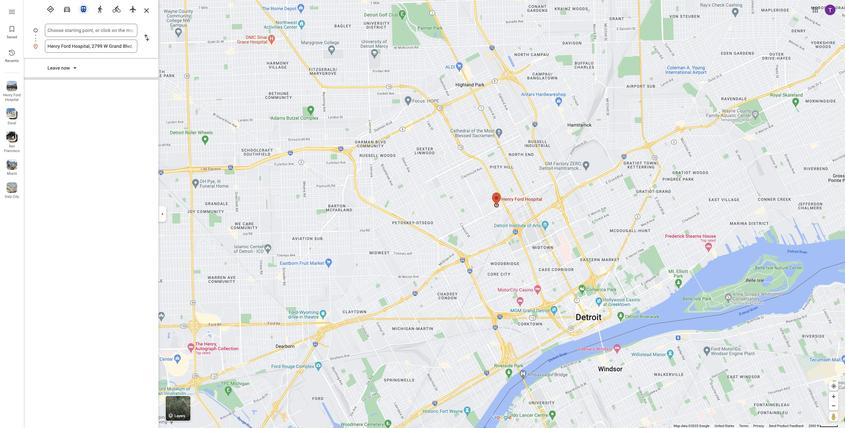 Task type: locate. For each thing, give the bounding box(es) containing it.
2 none radio from the left
[[93, 3, 107, 15]]

transit image
[[80, 5, 88, 13]]

2 none radio from the left
[[60, 3, 74, 15]]

1 horizontal spatial none radio
[[60, 3, 74, 15]]

cycling image
[[113, 5, 121, 13]]

flights image
[[129, 5, 137, 13]]

none radio 'walking'
[[93, 3, 107, 15]]

list
[[0, 0, 24, 429], [24, 24, 159, 53]]

directions main content
[[24, 0, 159, 429]]

terms button
[[740, 424, 749, 429]]

data
[[681, 425, 688, 428]]

none radio "best travel modes"
[[44, 3, 57, 15]]

daly city button
[[0, 180, 24, 200]]

miami button
[[0, 157, 24, 177]]

list item
[[24, 24, 159, 45], [24, 40, 159, 53]]

list item down transit image
[[24, 24, 159, 45]]

henry ford hospital
[[3, 93, 21, 102]]

leave
[[48, 65, 60, 71]]

san
[[9, 144, 15, 149]]

2 horizontal spatial none radio
[[126, 3, 140, 15]]

2
[[12, 112, 14, 117]]

states
[[725, 425, 735, 428]]

city
[[13, 195, 19, 199]]

miami
[[7, 172, 17, 176]]

united states button
[[715, 424, 735, 429]]

list item down choose starting point, or click on the map... field
[[24, 40, 159, 53]]

none radio cycling
[[110, 3, 124, 15]]

recents button
[[0, 46, 24, 65]]

4
[[12, 135, 14, 140]]

product
[[778, 425, 789, 428]]

none radio transit
[[77, 3, 90, 15]]

menu image
[[8, 8, 16, 16]]

zoom out image
[[832, 404, 837, 409]]

terms
[[740, 425, 749, 428]]

1 vertical spatial none field
[[48, 40, 135, 53]]

united
[[715, 425, 724, 428]]

none radio right "best travel modes" radio
[[60, 3, 74, 15]]

san francisco
[[4, 144, 20, 153]]

footer containing map data ©2023 google
[[674, 424, 809, 429]]

1 horizontal spatial none radio
[[93, 3, 107, 15]]

none radio right 'walking' option
[[110, 3, 124, 15]]

None field
[[48, 24, 135, 37], [48, 40, 135, 53]]

map data ©2023 google
[[674, 425, 710, 428]]

0 vertical spatial none field
[[48, 24, 135, 37]]

hospital
[[5, 98, 19, 102]]

daly
[[5, 195, 12, 199]]

none field down choose starting point, or click on the map... field
[[48, 40, 135, 53]]

none field up destination henry ford hospital, 2799 w grand blvd, detroit, mi 48202 field
[[48, 24, 135, 37]]

send
[[769, 425, 777, 428]]

1 none field from the top
[[48, 24, 135, 37]]

footer
[[674, 424, 809, 429]]

none radio left driving radio
[[44, 3, 57, 15]]

leave now button
[[45, 65, 80, 73]]

1 none radio from the left
[[77, 3, 90, 15]]

2 none field from the top
[[48, 40, 135, 53]]

2000 ft
[[809, 425, 820, 428]]

0 horizontal spatial none radio
[[77, 3, 90, 15]]

none radio left cycling option
[[93, 3, 107, 15]]

2000
[[809, 425, 817, 428]]

close directions image
[[143, 7, 151, 15]]

send product feedback button
[[769, 424, 804, 429]]

best travel modes image
[[47, 5, 54, 13]]

2 horizontal spatial none radio
[[110, 3, 124, 15]]

1 none radio from the left
[[44, 3, 57, 15]]

0 horizontal spatial none radio
[[44, 3, 57, 15]]

None radio
[[44, 3, 57, 15], [60, 3, 74, 15], [126, 3, 140, 15]]

none radio left close directions "icon"
[[126, 3, 140, 15]]

leave now option
[[48, 65, 71, 71]]

send product feedback
[[769, 425, 804, 428]]

driving image
[[63, 5, 71, 13]]

4 places element
[[7, 135, 14, 141]]

3 none radio from the left
[[110, 3, 124, 15]]

walking image
[[96, 5, 104, 13]]

henry ford hospital button
[[0, 78, 24, 103]]

show your location image
[[831, 384, 837, 390]]

google account: tyler black  
(blacklashes1000@gmail.com) image
[[825, 4, 836, 15]]

3 none radio from the left
[[126, 3, 140, 15]]

ft
[[817, 425, 820, 428]]

recents
[[5, 58, 19, 63]]

none radio right driving radio
[[77, 3, 90, 15]]

None radio
[[77, 3, 90, 15], [93, 3, 107, 15], [110, 3, 124, 15]]



Task type: vqa. For each thing, say whether or not it's contained in the screenshot.

no



Task type: describe. For each thing, give the bounding box(es) containing it.
show street view coverage image
[[829, 412, 839, 422]]

privacy
[[754, 425, 764, 428]]

google maps element
[[0, 0, 845, 429]]

Choose starting point, or click on the map... field
[[48, 26, 135, 34]]

none radio flights
[[126, 3, 140, 15]]

none radio driving
[[60, 3, 74, 15]]

list inside the google maps element
[[24, 24, 159, 53]]

none field choose starting point, or click on the map...
[[48, 24, 135, 37]]

saved
[[7, 35, 17, 39]]

henry
[[3, 93, 13, 97]]

united states
[[715, 425, 735, 428]]

leave now
[[48, 65, 70, 71]]

saved button
[[0, 22, 24, 41]]

layers
[[175, 415, 185, 419]]

now
[[61, 65, 70, 71]]

reverse starting point and destination image
[[143, 34, 151, 42]]

2 places element
[[7, 112, 14, 118]]

ford
[[13, 93, 21, 97]]

daly city
[[5, 195, 19, 199]]

1 list item from the top
[[24, 24, 159, 45]]

2000 ft button
[[809, 425, 839, 428]]

feedback
[[790, 425, 804, 428]]

google
[[700, 425, 710, 428]]

francisco
[[4, 149, 20, 153]]

none field destination henry ford hospital, 2799 w grand blvd, detroit, mi 48202
[[48, 40, 135, 53]]

Destination Henry Ford Hospital, 2799 W Grand Blvd, Detroit, MI 48202 field
[[48, 42, 135, 50]]

collapse side panel image
[[159, 211, 166, 218]]

zoom in image
[[832, 395, 837, 400]]

list containing saved
[[0, 0, 24, 429]]

footer inside the google maps element
[[674, 424, 809, 429]]

map
[[674, 425, 681, 428]]

doral
[[8, 121, 16, 126]]

privacy button
[[754, 424, 764, 429]]

©2023
[[689, 425, 699, 428]]

2 list item from the top
[[24, 40, 159, 53]]



